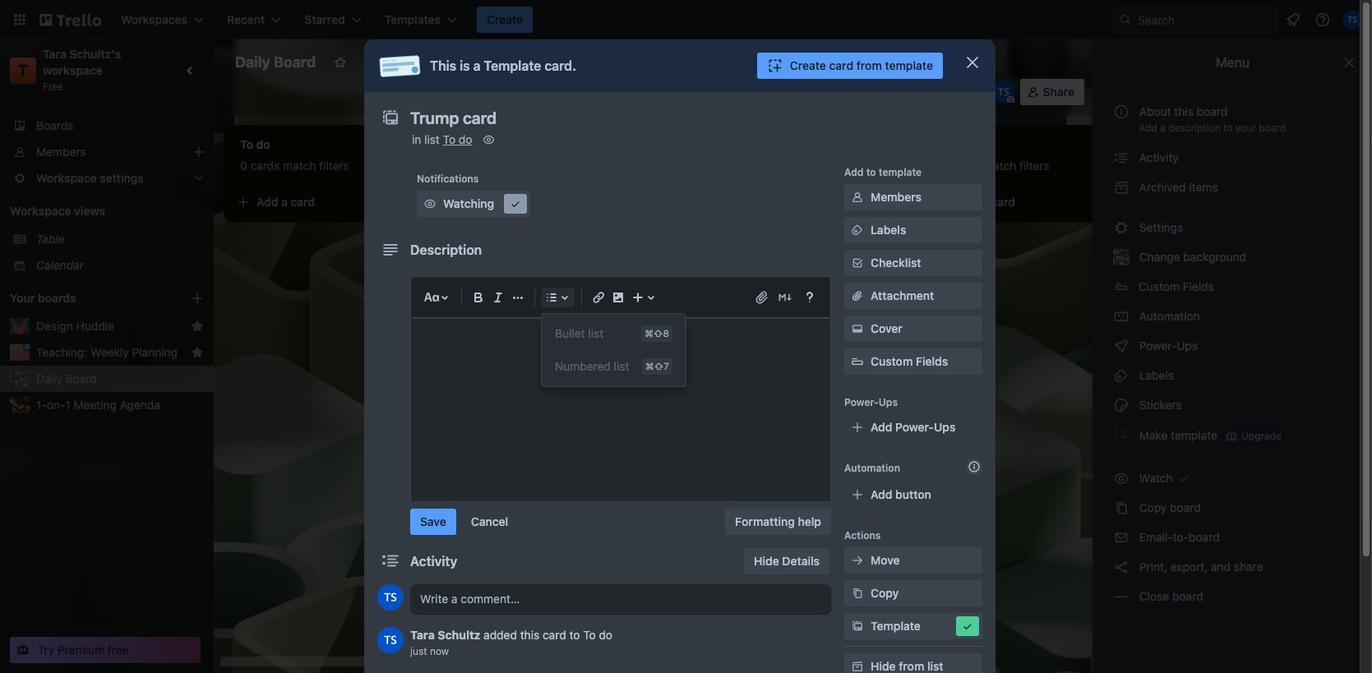 Task type: vqa. For each thing, say whether or not it's contained in the screenshot.
Added
yes



Task type: locate. For each thing, give the bounding box(es) containing it.
1 vertical spatial tara schultz (taraschultz7) image
[[992, 81, 1015, 104]]

0 horizontal spatial 0 cards match filters
[[240, 159, 349, 173]]

to down write a comment text box
[[569, 628, 580, 642]]

create card from template button
[[757, 53, 943, 79]]

daily
[[235, 53, 270, 71], [36, 372, 62, 386]]

custom fields button down change background link at the top of page
[[1103, 274, 1362, 300]]

labels up checklist
[[871, 223, 906, 237]]

actions
[[844, 529, 881, 542]]

sm image inside "copy board" link
[[1113, 500, 1130, 516]]

power- up stickers
[[1139, 339, 1177, 353]]

2 vertical spatial list
[[614, 359, 629, 373]]

1 horizontal spatial custom fields button
[[1103, 274, 1362, 300]]

sm image for settings link
[[1113, 219, 1130, 236]]

about this board add a description to your board
[[1139, 104, 1286, 134]]

power-
[[650, 85, 689, 99], [1139, 339, 1177, 353], [844, 396, 879, 409], [895, 420, 934, 434]]

your boards
[[10, 291, 76, 305]]

0 horizontal spatial create
[[487, 12, 523, 26]]

2 add a card from the left
[[490, 195, 548, 209]]

0 horizontal spatial power-ups
[[650, 85, 710, 99]]

power-ups up stickers
[[1136, 339, 1201, 353]]

tara up just
[[410, 628, 435, 642]]

watching down notifications
[[443, 196, 494, 210]]

1 horizontal spatial tara schultz (taraschultz7) image
[[992, 81, 1015, 104]]

workspace up table
[[10, 204, 71, 218]]

2 add a card button from the left
[[464, 189, 648, 215]]

tara schultz's workspace free
[[43, 47, 124, 93]]

0 horizontal spatial this
[[520, 628, 539, 642]]

template button
[[844, 613, 982, 640]]

do
[[459, 132, 472, 146], [599, 628, 613, 642]]

create from template… image
[[421, 196, 434, 209], [888, 196, 901, 209]]

1 vertical spatial automation
[[1136, 309, 1200, 323]]

0 horizontal spatial workspace
[[10, 204, 71, 218]]

cards
[[250, 159, 280, 173], [484, 159, 513, 173], [951, 159, 980, 173]]

tara schultz (taraschultz7) image up tara schultz (taraschultz7) icon
[[377, 585, 404, 611]]

labels link down power-ups link
[[1103, 363, 1362, 389]]

bold ⌘b image
[[469, 288, 488, 307]]

to down write a comment text box
[[583, 628, 596, 642]]

ups left automation button
[[689, 85, 710, 99]]

fields down change background
[[1183, 280, 1214, 293]]

sm image
[[724, 79, 747, 102], [481, 132, 497, 148], [1113, 179, 1130, 196], [507, 196, 524, 212], [849, 222, 866, 238], [1113, 367, 1130, 384], [1113, 470, 1130, 487], [1113, 500, 1130, 516], [1113, 529, 1130, 546], [849, 585, 866, 602], [1113, 589, 1130, 605], [849, 618, 866, 635], [959, 618, 976, 635], [849, 658, 866, 673]]

watching button down card.
[[523, 79, 613, 105]]

1 horizontal spatial this
[[1174, 104, 1194, 118]]

1 vertical spatial watching button
[[417, 191, 530, 217]]

0 vertical spatial watching
[[552, 85, 603, 99]]

daily board inside text field
[[235, 53, 316, 71]]

save button
[[410, 509, 456, 535]]

archived
[[1139, 180, 1186, 194]]

1 horizontal spatial to
[[583, 628, 596, 642]]

starred icon image right 'planning' at left bottom
[[191, 346, 204, 359]]

1 add a card button from the left
[[230, 189, 414, 215]]

add button button
[[844, 482, 982, 508]]

board left star or unstar board icon
[[274, 53, 316, 71]]

now
[[430, 645, 449, 658]]

labels link up checklist link
[[844, 217, 982, 243]]

2 0 cards match filters from the left
[[474, 159, 583, 173]]

1 vertical spatial custom fields button
[[844, 353, 982, 370]]

tara for schultz
[[410, 628, 435, 642]]

sm image inside 'close board' link
[[1113, 589, 1130, 605]]

a
[[473, 58, 481, 73], [1160, 122, 1166, 134], [281, 195, 288, 209], [515, 195, 521, 209], [982, 195, 988, 209]]

create for create
[[487, 12, 523, 26]]

this
[[430, 58, 456, 73]]

is
[[460, 58, 470, 73]]

1 horizontal spatial custom fields
[[1139, 280, 1214, 293]]

custom fields down change background
[[1139, 280, 1214, 293]]

description
[[1168, 122, 1221, 134]]

watching button down notifications
[[417, 191, 530, 217]]

sm image inside members link
[[849, 189, 866, 206]]

1 horizontal spatial copy
[[1139, 501, 1167, 515]]

2 horizontal spatial tara schultz (taraschultz7) image
[[1342, 10, 1362, 30]]

members down add to template
[[871, 190, 922, 204]]

create from template… image down notifications
[[421, 196, 434, 209]]

members link down boards
[[0, 139, 214, 165]]

power-ups down primary element
[[650, 85, 710, 99]]

list right bullet
[[588, 326, 604, 340]]

board up '1'
[[65, 372, 97, 386]]

create up this is a template card.
[[487, 12, 523, 26]]

0 vertical spatial daily
[[235, 53, 270, 71]]

sm image for automation link
[[1113, 308, 1130, 325]]

sm image for print, export, and share link
[[1113, 559, 1130, 575]]

calendar link
[[36, 257, 204, 274]]

0 horizontal spatial members link
[[0, 139, 214, 165]]

1 horizontal spatial add a card
[[490, 195, 548, 209]]

workspace views
[[10, 204, 105, 218]]

daily inside "daily board" link
[[36, 372, 62, 386]]

custom down change
[[1139, 280, 1180, 293]]

tara inside tara schultz added this card to to do just now
[[410, 628, 435, 642]]

starred icon image for teaching: weekly planning
[[191, 346, 204, 359]]

email-to-board link
[[1103, 524, 1362, 551]]

automation
[[747, 85, 809, 99], [1136, 309, 1200, 323], [844, 462, 900, 474]]

sm image inside activity link
[[1113, 150, 1130, 166]]

0
[[905, 85, 913, 99], [240, 159, 247, 173], [474, 159, 481, 173], [940, 159, 948, 173]]

power- inside button
[[650, 85, 689, 99]]

tara schultz (taraschultz7) image
[[1342, 10, 1362, 30], [992, 81, 1015, 104], [377, 585, 404, 611]]

3 match from the left
[[983, 159, 1016, 173]]

custom down cover
[[871, 354, 913, 368]]

power-ups inside button
[[650, 85, 710, 99]]

0 vertical spatial copy
[[1139, 501, 1167, 515]]

1 vertical spatial workspace
[[10, 204, 71, 218]]

starred icon image down add board icon
[[191, 320, 204, 333]]

starred icon image
[[191, 320, 204, 333], [191, 346, 204, 359]]

custom fields button down cover link
[[844, 353, 982, 370]]

power- down primary element
[[650, 85, 689, 99]]

1 vertical spatial tara
[[410, 628, 435, 642]]

1 horizontal spatial board
[[274, 53, 316, 71]]

members link down add to template
[[844, 184, 982, 210]]

0 vertical spatial to
[[1223, 122, 1233, 134]]

print, export, and share
[[1136, 560, 1263, 574]]

labels up stickers
[[1136, 368, 1174, 382]]

checklist link
[[844, 250, 982, 276]]

0 horizontal spatial to
[[569, 628, 580, 642]]

3 filters from the left
[[1019, 159, 1049, 173]]

create from template… image down add to template
[[888, 196, 901, 209]]

0 horizontal spatial do
[[459, 132, 472, 146]]

1 0 cards match filters from the left
[[240, 159, 349, 173]]

Main content area, start typing to enter text. text field
[[428, 334, 813, 383]]

sm image inside power-ups link
[[1113, 338, 1130, 354]]

power-ups link
[[1103, 333, 1362, 359]]

power-ups up add power-ups
[[844, 396, 898, 409]]

copy down move
[[871, 586, 899, 600]]

1 vertical spatial custom fields
[[871, 354, 948, 368]]

2 horizontal spatial 0 cards match filters
[[940, 159, 1049, 173]]

1 horizontal spatial members link
[[844, 184, 982, 210]]

visible
[[450, 55, 485, 69]]

1 horizontal spatial 0 cards match filters
[[474, 159, 583, 173]]

1 horizontal spatial members
[[871, 190, 922, 204]]

add a card
[[256, 195, 315, 209], [490, 195, 548, 209], [957, 195, 1015, 209]]

sm image inside cover link
[[849, 321, 866, 337]]

do up notifications
[[459, 132, 472, 146]]

fields down cover link
[[916, 354, 948, 368]]

3 add a card button from the left
[[931, 189, 1115, 215]]

0 horizontal spatial add a card
[[256, 195, 315, 209]]

watching down customize views image
[[552, 85, 603, 99]]

0 horizontal spatial list
[[424, 132, 440, 146]]

match
[[283, 159, 316, 173], [516, 159, 549, 173], [983, 159, 1016, 173]]

board inside text field
[[274, 53, 316, 71]]

1 horizontal spatial do
[[599, 628, 613, 642]]

filters
[[319, 159, 349, 173], [553, 159, 583, 173], [1019, 159, 1049, 173]]

teaching:
[[36, 345, 87, 359]]

sm image for the stickers link
[[1113, 397, 1130, 414]]

sm image inside checklist link
[[849, 255, 866, 271]]

custom fields button for add to template
[[844, 353, 982, 370]]

design huddle
[[36, 319, 114, 333]]

2 vertical spatial to
[[569, 628, 580, 642]]

1 vertical spatial do
[[599, 628, 613, 642]]

0 horizontal spatial activity
[[410, 554, 457, 569]]

from
[[856, 58, 882, 72]]

tara up workspace
[[43, 47, 67, 61]]

3 0 cards match filters from the left
[[940, 159, 1049, 173]]

custom fields
[[1139, 280, 1214, 293], [871, 354, 948, 368]]

custom fields for menu
[[1139, 280, 1214, 293]]

1 horizontal spatial match
[[516, 159, 549, 173]]

sm image inside automation link
[[1113, 308, 1130, 325]]

this inside about this board add a description to your board
[[1174, 104, 1194, 118]]

3 add a card from the left
[[957, 195, 1015, 209]]

members down boards
[[36, 145, 86, 159]]

1 vertical spatial copy
[[871, 586, 899, 600]]

custom fields down cover link
[[871, 354, 948, 368]]

planning
[[132, 345, 178, 359]]

1 filters from the left
[[319, 159, 349, 173]]

do down write a comment text box
[[599, 628, 613, 642]]

to left your
[[1223, 122, 1233, 134]]

1 horizontal spatial custom
[[1139, 280, 1180, 293]]

2 horizontal spatial add a card button
[[931, 189, 1115, 215]]

to right in
[[443, 132, 456, 146]]

workspace for workspace visible
[[386, 55, 447, 69]]

formatting help
[[735, 515, 821, 529]]

0 vertical spatial this
[[1174, 104, 1194, 118]]

0 vertical spatial template
[[484, 58, 541, 73]]

1 horizontal spatial fields
[[1183, 280, 1214, 293]]

1 vertical spatial daily board
[[36, 372, 97, 386]]

board left customize views image
[[526, 55, 558, 69]]

0 cards match filters for second the add a card 'button' from the left
[[474, 159, 583, 173]]

0 cards match filters for third the add a card 'button' from the left
[[940, 159, 1049, 173]]

your boards with 4 items element
[[10, 289, 166, 308]]

2 horizontal spatial automation
[[1136, 309, 1200, 323]]

0 horizontal spatial custom fields
[[871, 354, 948, 368]]

sm image
[[1113, 150, 1130, 166], [849, 189, 866, 206], [422, 196, 438, 212], [1113, 219, 1130, 236], [849, 255, 866, 271], [1113, 308, 1130, 325], [849, 321, 866, 337], [1113, 338, 1130, 354], [1113, 397, 1130, 414], [1113, 427, 1130, 443], [1176, 470, 1192, 487], [849, 552, 866, 569], [1113, 559, 1130, 575]]

list for in
[[424, 132, 440, 146]]

add inside about this board add a description to your board
[[1139, 122, 1157, 134]]

activity up 'archived'
[[1136, 150, 1179, 164]]

move
[[871, 553, 900, 567]]

template down create "button"
[[484, 58, 541, 73]]

power- up add power-ups
[[844, 396, 879, 409]]

sm image inside watch link
[[1113, 470, 1130, 487]]

italic ⌘i image
[[488, 288, 508, 307]]

Write a comment text field
[[410, 585, 831, 614]]

1 horizontal spatial to
[[866, 166, 876, 178]]

tara inside the tara schultz's workspace free
[[43, 47, 67, 61]]

create inside button
[[790, 58, 826, 72]]

tara schultz (taraschultz7) image right open information menu image
[[1342, 10, 1362, 30]]

workspace visible button
[[357, 49, 495, 76]]

sm image for cover link
[[849, 321, 866, 337]]

text styles image
[[422, 288, 441, 307]]

make template
[[1136, 428, 1217, 442]]

to inside tara schultz added this card to to do just now
[[583, 628, 596, 642]]

1-
[[36, 398, 47, 412]]

change background
[[1136, 250, 1246, 264]]

do inside tara schultz added this card to to do just now
[[599, 628, 613, 642]]

list left ⌘⇧7
[[614, 359, 629, 373]]

Board name text field
[[227, 49, 324, 76]]

1 vertical spatial this
[[520, 628, 539, 642]]

card
[[829, 58, 853, 72], [291, 195, 315, 209], [524, 195, 548, 209], [991, 195, 1015, 209], [543, 628, 566, 642]]

0 horizontal spatial filters
[[319, 159, 349, 173]]

0 horizontal spatial add a card button
[[230, 189, 414, 215]]

0 horizontal spatial custom
[[871, 354, 913, 368]]

sm image inside settings link
[[1113, 219, 1130, 236]]

list
[[424, 132, 440, 146], [588, 326, 604, 340], [614, 359, 629, 373]]

premium
[[58, 643, 105, 657]]

starred icon image for design huddle
[[191, 320, 204, 333]]

sm image inside print, export, and share link
[[1113, 559, 1130, 575]]

save
[[420, 515, 446, 529]]

cancel
[[471, 515, 508, 529]]

automation down the create card from template button
[[747, 85, 809, 99]]

0 notifications image
[[1283, 10, 1303, 30]]

0 horizontal spatial template
[[484, 58, 541, 73]]

filters for second the add a card 'button' from the left
[[553, 159, 583, 173]]

template down copy link
[[871, 619, 921, 633]]

0 vertical spatial starred icon image
[[191, 320, 204, 333]]

1 vertical spatial to
[[866, 166, 876, 178]]

add
[[1139, 122, 1157, 134], [844, 166, 864, 178], [256, 195, 278, 209], [490, 195, 512, 209], [957, 195, 979, 209], [871, 420, 892, 434], [871, 487, 892, 501]]

activity down the save button
[[410, 554, 457, 569]]

tara
[[43, 47, 67, 61], [410, 628, 435, 642]]

sm image inside copy link
[[849, 585, 866, 602]]

1 horizontal spatial list
[[588, 326, 604, 340]]

sm image inside move link
[[849, 552, 866, 569]]

automation down change
[[1136, 309, 1200, 323]]

2 horizontal spatial power-ups
[[1136, 339, 1201, 353]]

0 vertical spatial create
[[487, 12, 523, 26]]

all
[[961, 85, 973, 99]]

2 horizontal spatial cards
[[951, 159, 980, 173]]

0 vertical spatial custom fields
[[1139, 280, 1214, 293]]

tara for schultz's
[[43, 47, 67, 61]]

group
[[542, 317, 686, 383]]

Search field
[[1132, 7, 1276, 32]]

1 horizontal spatial template
[[871, 619, 921, 633]]

1 horizontal spatial labels
[[1136, 368, 1174, 382]]

link image
[[589, 288, 608, 307]]

description
[[410, 243, 482, 257]]

this up description
[[1174, 104, 1194, 118]]

1 horizontal spatial filters
[[553, 159, 583, 173]]

add power-ups
[[871, 420, 956, 434]]

3 cards from the left
[[951, 159, 980, 173]]

customize views image
[[576, 54, 593, 71]]

1 vertical spatial members link
[[844, 184, 982, 210]]

group containing bullet list
[[542, 317, 686, 383]]

attachment
[[871, 289, 934, 303]]

daily board link
[[36, 371, 204, 387]]

1 horizontal spatial power-ups
[[844, 396, 898, 409]]

sm image inside email-to-board link
[[1113, 529, 1130, 546]]

0 horizontal spatial fields
[[916, 354, 948, 368]]

1 vertical spatial starred icon image
[[191, 346, 204, 359]]

1 horizontal spatial create
[[790, 58, 826, 72]]

star or unstar board image
[[334, 56, 347, 69]]

template
[[885, 58, 933, 72], [879, 166, 922, 178], [1171, 428, 1217, 442]]

custom fields button for menu
[[1103, 274, 1362, 300]]

0 vertical spatial list
[[424, 132, 440, 146]]

0 vertical spatial workspace
[[386, 55, 447, 69]]

1 vertical spatial list
[[588, 326, 604, 340]]

watching button
[[523, 79, 613, 105], [417, 191, 530, 217]]

None text field
[[402, 104, 945, 133]]

cancel button
[[461, 509, 518, 535]]

sm image inside the stickers link
[[1113, 397, 1130, 414]]

open information menu image
[[1315, 12, 1331, 28]]

ups up add power-ups
[[879, 396, 898, 409]]

0 vertical spatial power-ups
[[650, 85, 710, 99]]

t
[[18, 61, 28, 80]]

activity link
[[1103, 145, 1362, 171]]

create inside "button"
[[487, 12, 523, 26]]

2 horizontal spatial filters
[[1019, 159, 1049, 173]]

create up automation button
[[790, 58, 826, 72]]

2 filters from the left
[[553, 159, 583, 173]]

1 vertical spatial template
[[871, 619, 921, 633]]

1-on-1 meeting agenda
[[36, 398, 160, 412]]

fields
[[1183, 280, 1214, 293], [916, 354, 948, 368]]

about
[[1139, 104, 1171, 118]]

⌘⇧8
[[645, 328, 669, 339]]

meeting
[[74, 398, 117, 412]]

tara schultz (taraschultz7) image right all
[[992, 81, 1015, 104]]

1 horizontal spatial cards
[[484, 159, 513, 173]]

create card from template
[[790, 58, 933, 72]]

copy up email-
[[1139, 501, 1167, 515]]

0 horizontal spatial tara
[[43, 47, 67, 61]]

archived items link
[[1103, 174, 1362, 201]]

0 vertical spatial fields
[[1183, 280, 1214, 293]]

1 starred icon image from the top
[[191, 320, 204, 333]]

ups down automation link
[[1177, 339, 1198, 353]]

free
[[43, 81, 63, 93]]

0 horizontal spatial labels
[[871, 223, 906, 237]]

0 horizontal spatial create from template… image
[[421, 196, 434, 209]]

board down export, on the right of the page
[[1172, 589, 1203, 603]]

1 horizontal spatial create from template… image
[[888, 196, 901, 209]]

items
[[1189, 180, 1218, 194]]

daily board up '1'
[[36, 372, 97, 386]]

open help dialog image
[[800, 288, 820, 307]]

2 starred icon image from the top
[[191, 346, 204, 359]]

to down filters
[[866, 166, 876, 178]]

board up print, export, and share
[[1189, 530, 1220, 544]]

1 vertical spatial labels
[[1136, 368, 1174, 382]]

list right in
[[424, 132, 440, 146]]

workspace left is
[[386, 55, 447, 69]]

0 horizontal spatial members
[[36, 145, 86, 159]]

workspace inside button
[[386, 55, 447, 69]]

boards link
[[0, 113, 214, 139]]

archived items
[[1136, 180, 1218, 194]]

power- up button
[[895, 420, 934, 434]]

0 horizontal spatial automation
[[747, 85, 809, 99]]

ups
[[689, 85, 710, 99], [1177, 339, 1198, 353], [879, 396, 898, 409], [934, 420, 956, 434]]

this right added
[[520, 628, 539, 642]]

2 match from the left
[[516, 159, 549, 173]]

0 vertical spatial template
[[885, 58, 933, 72]]

0 horizontal spatial match
[[283, 159, 316, 173]]

0 horizontal spatial labels link
[[844, 217, 982, 243]]

a inside about this board add a description to your board
[[1160, 122, 1166, 134]]

automation up add button
[[844, 462, 900, 474]]

just
[[410, 645, 427, 658]]

2 horizontal spatial add a card
[[957, 195, 1015, 209]]

0 horizontal spatial daily
[[36, 372, 62, 386]]

copy board link
[[1103, 495, 1362, 521]]

sm image for power-ups link
[[1113, 338, 1130, 354]]

watch link
[[1103, 465, 1362, 492]]

2 cards from the left
[[484, 159, 513, 173]]

daily board left star or unstar board icon
[[235, 53, 316, 71]]

automation button
[[724, 79, 819, 105]]



Task type: describe. For each thing, give the bounding box(es) containing it.
1 create from template… image from the left
[[421, 196, 434, 209]]

cover
[[871, 321, 902, 335]]

weekly
[[90, 345, 129, 359]]

copy link
[[844, 580, 982, 607]]

board link
[[498, 49, 568, 76]]

1 vertical spatial watching
[[443, 196, 494, 210]]

bullet list
[[555, 326, 604, 340]]

1 horizontal spatial automation
[[844, 462, 900, 474]]

print,
[[1139, 560, 1167, 574]]

numbered
[[555, 359, 611, 373]]

more formatting image
[[508, 288, 528, 307]]

2 horizontal spatial board
[[526, 55, 558, 69]]

stickers link
[[1103, 392, 1362, 418]]

card inside tara schultz added this card to to do just now
[[543, 628, 566, 642]]

1 vertical spatial activity
[[410, 554, 457, 569]]

copy for copy board
[[1139, 501, 1167, 515]]

editor toolbar toolbar
[[418, 284, 823, 386]]

add to template
[[844, 166, 922, 178]]

sm image for move link
[[849, 552, 866, 569]]

details
[[782, 554, 820, 568]]

boards
[[38, 291, 76, 305]]

bullet
[[555, 326, 585, 340]]

1 add a card from the left
[[256, 195, 315, 209]]

close dialog image
[[963, 53, 982, 72]]

this inside tara schultz added this card to to do just now
[[520, 628, 539, 642]]

copy for copy
[[871, 586, 899, 600]]

board up description
[[1197, 104, 1228, 118]]

clear all button
[[923, 79, 980, 105]]

automation inside automation link
[[1136, 309, 1200, 323]]

2 create from template… image from the left
[[888, 196, 901, 209]]

automation inside automation button
[[747, 85, 809, 99]]

notifications
[[417, 173, 479, 185]]

export,
[[1170, 560, 1208, 574]]

t link
[[10, 58, 36, 84]]

clear
[[929, 85, 958, 99]]

close board
[[1136, 589, 1203, 603]]

design huddle button
[[36, 318, 184, 335]]

filters for third the add a card 'button' from the left
[[1019, 159, 1049, 173]]

add board image
[[191, 292, 204, 305]]

view markdown image
[[777, 289, 793, 306]]

share
[[1234, 560, 1263, 574]]

workspace
[[43, 63, 103, 77]]

1 cards from the left
[[250, 159, 280, 173]]

try premium free button
[[10, 637, 201, 663]]

sm image inside watch link
[[1176, 470, 1192, 487]]

to inside tara schultz added this card to to do just now
[[569, 628, 580, 642]]

email-to-board
[[1136, 530, 1220, 544]]

card.
[[544, 58, 576, 73]]

stickers
[[1136, 398, 1182, 412]]

template inside button
[[871, 619, 921, 633]]

sm image for activity link
[[1113, 150, 1130, 166]]

1 vertical spatial template
[[879, 166, 922, 178]]

settings link
[[1103, 215, 1362, 241]]

to inside about this board add a description to your board
[[1223, 122, 1233, 134]]

2 vertical spatial power-ups
[[844, 396, 898, 409]]

tara schultz (taraschultz7) image
[[377, 627, 404, 654]]

1-on-1 meeting agenda link
[[36, 397, 204, 414]]

schultz
[[438, 628, 480, 642]]

schultz's
[[70, 47, 121, 61]]

lists image
[[542, 288, 561, 307]]

upgrade button
[[1222, 427, 1285, 446]]

1 horizontal spatial labels link
[[1103, 363, 1362, 389]]

1 match from the left
[[283, 159, 316, 173]]

0 vertical spatial tara schultz (taraschultz7) image
[[1342, 10, 1362, 30]]

list for numbered
[[614, 359, 629, 373]]

1 horizontal spatial watching
[[552, 85, 603, 99]]

free
[[108, 643, 129, 657]]

create button
[[477, 7, 533, 33]]

1 vertical spatial members
[[871, 190, 922, 204]]

change background link
[[1103, 244, 1362, 270]]

fields for menu
[[1183, 280, 1214, 293]]

ups inside button
[[689, 85, 710, 99]]

attachment button
[[844, 283, 982, 309]]

in
[[412, 132, 421, 146]]

template inside button
[[885, 58, 933, 72]]

image image
[[608, 288, 628, 307]]

sm image inside automation button
[[724, 79, 747, 102]]

add inside button
[[871, 487, 892, 501]]

board right your
[[1259, 122, 1286, 134]]

change
[[1139, 250, 1180, 264]]

fields for add to template
[[916, 354, 948, 368]]

share
[[1043, 85, 1074, 99]]

share button
[[1020, 79, 1084, 105]]

1
[[65, 398, 70, 412]]

filters
[[847, 85, 881, 99]]

table link
[[36, 231, 204, 247]]

ups up add button button
[[934, 420, 956, 434]]

0 vertical spatial activity
[[1136, 150, 1179, 164]]

added
[[484, 628, 517, 642]]

upgrade
[[1241, 430, 1282, 442]]

group inside the editor toolbar toolbar
[[542, 317, 686, 383]]

copy board
[[1136, 501, 1201, 515]]

0 vertical spatial watching button
[[523, 79, 613, 105]]

numbered list
[[555, 359, 629, 373]]

table
[[36, 232, 64, 246]]

just now link
[[410, 645, 449, 658]]

0 horizontal spatial tara schultz (taraschultz7) image
[[377, 585, 404, 611]]

move link
[[844, 548, 982, 574]]

boards
[[36, 118, 73, 132]]

tara schultz added this card to to do just now
[[410, 628, 613, 658]]

make
[[1139, 428, 1168, 442]]

power-ups button
[[617, 79, 720, 105]]

attach and insert link image
[[754, 289, 770, 306]]

2 vertical spatial template
[[1171, 428, 1217, 442]]

sm image inside archived items link
[[1113, 179, 1130, 196]]

list for bullet
[[588, 326, 604, 340]]

workspace for workspace views
[[10, 204, 71, 218]]

0 horizontal spatial to
[[443, 132, 456, 146]]

0 vertical spatial labels
[[871, 223, 906, 237]]

card inside button
[[829, 58, 853, 72]]

custom for menu
[[1139, 280, 1180, 293]]

0 horizontal spatial board
[[65, 372, 97, 386]]

huddle
[[76, 319, 114, 333]]

custom for add to template
[[871, 354, 913, 368]]

0 vertical spatial labels link
[[844, 217, 982, 243]]

⌘⇧7
[[645, 361, 669, 372]]

0 vertical spatial members
[[36, 145, 86, 159]]

sm image for checklist link
[[849, 255, 866, 271]]

workspace visible
[[386, 55, 485, 69]]

clear all
[[929, 85, 973, 99]]

button
[[895, 487, 931, 501]]

create for create card from template
[[790, 58, 826, 72]]

primary element
[[0, 0, 1372, 39]]

this is a template card.
[[430, 58, 576, 73]]

board up to-
[[1170, 501, 1201, 515]]

design
[[36, 319, 73, 333]]

sm image for the bottom members link
[[849, 189, 866, 206]]

settings
[[1136, 220, 1183, 234]]

custom fields for add to template
[[871, 354, 948, 368]]

watch
[[1136, 471, 1176, 485]]

your
[[10, 291, 35, 305]]

formatting help link
[[725, 509, 831, 535]]

search image
[[1119, 13, 1132, 26]]

hide
[[754, 554, 779, 568]]

daily inside daily board text field
[[235, 53, 270, 71]]

help
[[798, 515, 821, 529]]

try premium free
[[38, 643, 129, 657]]

teaching: weekly planning
[[36, 345, 178, 359]]

1 vertical spatial power-ups
[[1136, 339, 1201, 353]]



